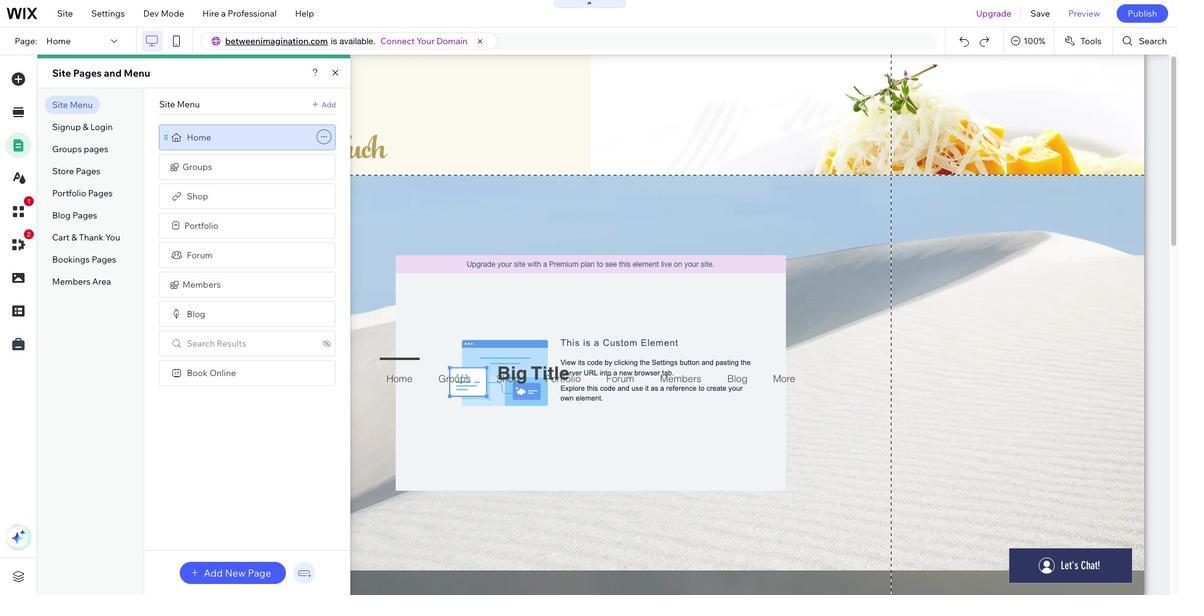 Task type: describe. For each thing, give the bounding box(es) containing it.
thank
[[79, 232, 104, 243]]

upgrade
[[977, 8, 1012, 19]]

signup
[[52, 122, 81, 133]]

area
[[92, 276, 111, 287]]

1
[[27, 198, 31, 205]]

is
[[331, 36, 337, 46]]

shop
[[187, 191, 208, 202]]

login
[[90, 122, 113, 133]]

cart
[[52, 232, 70, 243]]

site pages and menu
[[52, 67, 150, 79]]

groups for groups
[[183, 161, 212, 172]]

& for cart
[[71, 232, 77, 243]]

add for add
[[322, 100, 336, 109]]

and
[[104, 67, 122, 79]]

publish
[[1128, 8, 1158, 19]]

bookings pages
[[52, 254, 116, 265]]

pages for bookings
[[92, 254, 116, 265]]

1 button
[[6, 196, 34, 225]]

portfolio pages
[[52, 188, 113, 199]]

page
[[248, 567, 271, 579]]

members for members area
[[52, 276, 90, 287]]

members for members
[[183, 279, 221, 290]]

2 button
[[6, 230, 34, 258]]

save
[[1031, 8, 1050, 19]]

tools button
[[1055, 28, 1113, 55]]

blog for blog
[[187, 309, 205, 320]]

1 horizontal spatial site menu
[[159, 99, 200, 110]]

pages for store
[[76, 166, 100, 177]]

groups pages
[[52, 144, 108, 155]]

pages for site
[[73, 67, 102, 79]]

add for add new page
[[204, 567, 223, 579]]

save button
[[1022, 0, 1060, 27]]

professional
[[228, 8, 277, 19]]

tools
[[1081, 36, 1102, 47]]

100%
[[1024, 36, 1046, 47]]

100% button
[[1004, 28, 1054, 55]]

book
[[187, 368, 208, 379]]

book online
[[187, 368, 236, 379]]

new
[[225, 567, 246, 579]]

connect
[[381, 36, 415, 47]]

blog pages
[[52, 210, 97, 221]]

store pages
[[52, 166, 100, 177]]

portfolio for portfolio pages
[[52, 188, 86, 199]]

bookings
[[52, 254, 90, 265]]

search for search
[[1139, 36, 1167, 47]]

0 horizontal spatial menu
[[70, 99, 93, 110]]

cart & thank you
[[52, 232, 120, 243]]

mode
[[161, 8, 184, 19]]

add new page
[[204, 567, 271, 579]]



Task type: locate. For each thing, give the bounding box(es) containing it.
groups down 'signup'
[[52, 144, 82, 155]]

members down forum
[[183, 279, 221, 290]]

home up site pages and menu
[[46, 36, 71, 47]]

groups for groups pages
[[52, 144, 82, 155]]

pages up area
[[92, 254, 116, 265]]

blog for blog pages
[[52, 210, 71, 221]]

2 horizontal spatial menu
[[177, 99, 200, 110]]

home
[[46, 36, 71, 47], [187, 132, 211, 143]]

pages
[[84, 144, 108, 155]]

0 vertical spatial add
[[322, 100, 336, 109]]

0 vertical spatial home
[[46, 36, 71, 47]]

site menu
[[159, 99, 200, 110], [52, 99, 93, 110]]

signup & login
[[52, 122, 113, 133]]

0 horizontal spatial members
[[52, 276, 90, 287]]

site
[[57, 8, 73, 19], [52, 67, 71, 79], [159, 99, 175, 110], [52, 99, 68, 110]]

is available. connect your domain
[[331, 36, 468, 47]]

members area
[[52, 276, 111, 287]]

1 horizontal spatial add
[[322, 100, 336, 109]]

pages left and
[[73, 67, 102, 79]]

blog
[[52, 210, 71, 221], [187, 309, 205, 320]]

pages
[[73, 67, 102, 79], [76, 166, 100, 177], [88, 188, 113, 199], [73, 210, 97, 221], [92, 254, 116, 265]]

your
[[417, 36, 435, 47]]

pages up portfolio pages
[[76, 166, 100, 177]]

search results
[[187, 338, 246, 349]]

members down bookings
[[52, 276, 90, 287]]

0 horizontal spatial groups
[[52, 144, 82, 155]]

0 horizontal spatial &
[[71, 232, 77, 243]]

dev mode
[[143, 8, 184, 19]]

blog up cart
[[52, 210, 71, 221]]

add inside "add new page" button
[[204, 567, 223, 579]]

betweenimagination.com
[[225, 36, 328, 47]]

pages for portfolio
[[88, 188, 113, 199]]

blog up search results
[[187, 309, 205, 320]]

0 vertical spatial &
[[83, 122, 88, 133]]

1 vertical spatial add
[[204, 567, 223, 579]]

a
[[221, 8, 226, 19]]

dev
[[143, 8, 159, 19]]

search
[[1139, 36, 1167, 47], [187, 338, 215, 349]]

1 vertical spatial blog
[[187, 309, 205, 320]]

menu
[[124, 67, 150, 79], [177, 99, 200, 110], [70, 99, 93, 110]]

0 horizontal spatial portfolio
[[52, 188, 86, 199]]

hire a professional
[[203, 8, 277, 19]]

help
[[295, 8, 314, 19]]

1 horizontal spatial home
[[187, 132, 211, 143]]

you
[[105, 232, 120, 243]]

0 horizontal spatial search
[[187, 338, 215, 349]]

publish button
[[1117, 4, 1169, 23]]

0 vertical spatial portfolio
[[52, 188, 86, 199]]

online
[[210, 368, 236, 379]]

1 horizontal spatial search
[[1139, 36, 1167, 47]]

& for signup
[[83, 122, 88, 133]]

1 vertical spatial search
[[187, 338, 215, 349]]

search down publish
[[1139, 36, 1167, 47]]

0 horizontal spatial site menu
[[52, 99, 93, 110]]

0 vertical spatial search
[[1139, 36, 1167, 47]]

1 vertical spatial home
[[187, 132, 211, 143]]

1 horizontal spatial groups
[[183, 161, 212, 172]]

add new page button
[[180, 562, 286, 584]]

1 horizontal spatial &
[[83, 122, 88, 133]]

1 vertical spatial portfolio
[[184, 220, 218, 231]]

search up 'book'
[[187, 338, 215, 349]]

settings
[[91, 8, 125, 19]]

portfolio for portfolio
[[184, 220, 218, 231]]

pages for blog
[[73, 210, 97, 221]]

hire
[[203, 8, 219, 19]]

0 horizontal spatial blog
[[52, 210, 71, 221]]

0 vertical spatial groups
[[52, 144, 82, 155]]

1 horizontal spatial members
[[183, 279, 221, 290]]

1 horizontal spatial menu
[[124, 67, 150, 79]]

preview button
[[1060, 0, 1110, 27]]

portfolio
[[52, 188, 86, 199], [184, 220, 218, 231]]

1 vertical spatial &
[[71, 232, 77, 243]]

search button
[[1114, 28, 1179, 55]]

1 horizontal spatial portfolio
[[184, 220, 218, 231]]

&
[[83, 122, 88, 133], [71, 232, 77, 243]]

groups up shop
[[183, 161, 212, 172]]

pages up cart & thank you
[[73, 210, 97, 221]]

1 horizontal spatial blog
[[187, 309, 205, 320]]

0 vertical spatial blog
[[52, 210, 71, 221]]

1 vertical spatial groups
[[183, 161, 212, 172]]

home up shop
[[187, 132, 211, 143]]

search inside search button
[[1139, 36, 1167, 47]]

portfolio up blog pages
[[52, 188, 86, 199]]

search for search results
[[187, 338, 215, 349]]

& left login
[[83, 122, 88, 133]]

2
[[27, 231, 31, 238]]

& right cart
[[71, 232, 77, 243]]

members
[[52, 276, 90, 287], [183, 279, 221, 290]]

preview
[[1069, 8, 1101, 19]]

forum
[[187, 250, 213, 261]]

available.
[[340, 36, 376, 46]]

portfolio up forum
[[184, 220, 218, 231]]

0 horizontal spatial home
[[46, 36, 71, 47]]

domain
[[437, 36, 468, 47]]

results
[[217, 338, 246, 349]]

0 horizontal spatial add
[[204, 567, 223, 579]]

store
[[52, 166, 74, 177]]

add
[[322, 100, 336, 109], [204, 567, 223, 579]]

groups
[[52, 144, 82, 155], [183, 161, 212, 172]]

pages down store pages
[[88, 188, 113, 199]]



Task type: vqa. For each thing, say whether or not it's contained in the screenshot.
topmost Home
yes



